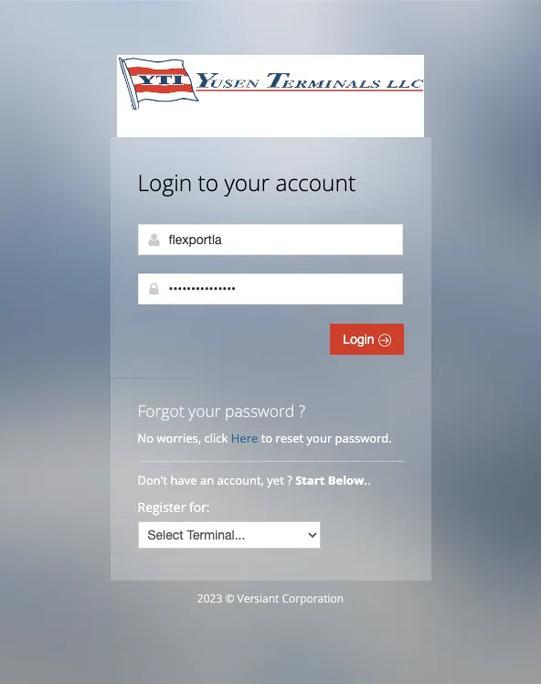 Task type: locate. For each thing, give the bounding box(es) containing it.
click
[[205, 430, 228, 447]]

login
[[138, 167, 192, 198], [343, 332, 378, 347]]

1 horizontal spatial ?
[[299, 400, 306, 422]]

1 vertical spatial ?
[[288, 472, 293, 489]]

forgot your password ? no worries, click here to reset your password.
[[138, 400, 392, 447]]

your right reset
[[307, 430, 332, 447]]

to up the username text field
[[198, 167, 219, 198]]

Username text field
[[138, 224, 403, 255]]

1 vertical spatial login
[[343, 332, 378, 347]]

forgot
[[138, 400, 184, 422]]

versiant
[[237, 591, 279, 607]]

here link
[[231, 430, 258, 447]]

lock image
[[147, 282, 162, 297]]

account,
[[217, 472, 264, 489]]

worries,
[[157, 430, 201, 447]]

login to your account
[[138, 167, 356, 198]]

1 horizontal spatial login
[[343, 332, 378, 347]]

login inside login button
[[343, 332, 378, 347]]

0 horizontal spatial login
[[138, 167, 192, 198]]

1 horizontal spatial your
[[225, 167, 270, 198]]

login for login to your account
[[138, 167, 192, 198]]

start
[[296, 472, 325, 489]]

your up the username text field
[[225, 167, 270, 198]]

0 vertical spatial login
[[138, 167, 192, 198]]

0 vertical spatial to
[[198, 167, 219, 198]]

your
[[225, 167, 270, 198], [189, 400, 221, 422], [307, 430, 332, 447]]

user image
[[147, 232, 162, 247]]

0 horizontal spatial to
[[198, 167, 219, 198]]

2023
[[198, 591, 223, 607]]

to
[[198, 167, 219, 198], [261, 430, 273, 447]]

your up click
[[189, 400, 221, 422]]

1 vertical spatial to
[[261, 430, 273, 447]]

0 vertical spatial ?
[[299, 400, 306, 422]]

? right yet
[[288, 472, 293, 489]]

to inside forgot your password ? no worries, click here to reset your password.
[[261, 430, 273, 447]]

to right here
[[261, 430, 273, 447]]

2 horizontal spatial your
[[307, 430, 332, 447]]

2 vertical spatial your
[[307, 430, 332, 447]]

2023 © versiant corporation
[[198, 591, 344, 607]]

? up reset
[[299, 400, 306, 422]]

1 horizontal spatial to
[[261, 430, 273, 447]]

1 vertical spatial your
[[189, 400, 221, 422]]

register
[[138, 499, 186, 516]]

?
[[299, 400, 306, 422], [288, 472, 293, 489]]



Task type: describe. For each thing, give the bounding box(es) containing it.
0 horizontal spatial your
[[189, 400, 221, 422]]

Password password field
[[138, 274, 403, 305]]

for:
[[189, 499, 210, 516]]

password
[[225, 400, 295, 422]]

no
[[138, 430, 154, 447]]

don't
[[138, 472, 168, 489]]

here
[[231, 430, 258, 447]]

? inside forgot your password ? no worries, click here to reset your password.
[[299, 400, 306, 422]]

0 horizontal spatial ?
[[288, 472, 293, 489]]

password.
[[335, 430, 392, 447]]

login button
[[331, 324, 404, 355]]

below.
[[328, 472, 368, 489]]

©
[[225, 591, 235, 607]]

.
[[368, 472, 371, 489]]

don't have an account, yet ? start below. .
[[138, 472, 374, 489]]

have
[[171, 472, 197, 489]]

reset
[[276, 430, 304, 447]]

register for:
[[138, 499, 210, 516]]

login for login
[[343, 332, 378, 347]]

account
[[276, 167, 356, 198]]

an
[[200, 472, 214, 489]]

yet
[[268, 472, 284, 489]]

swapright image
[[378, 334, 391, 347]]

corporation
[[282, 591, 344, 607]]

0 vertical spatial your
[[225, 167, 270, 198]]



